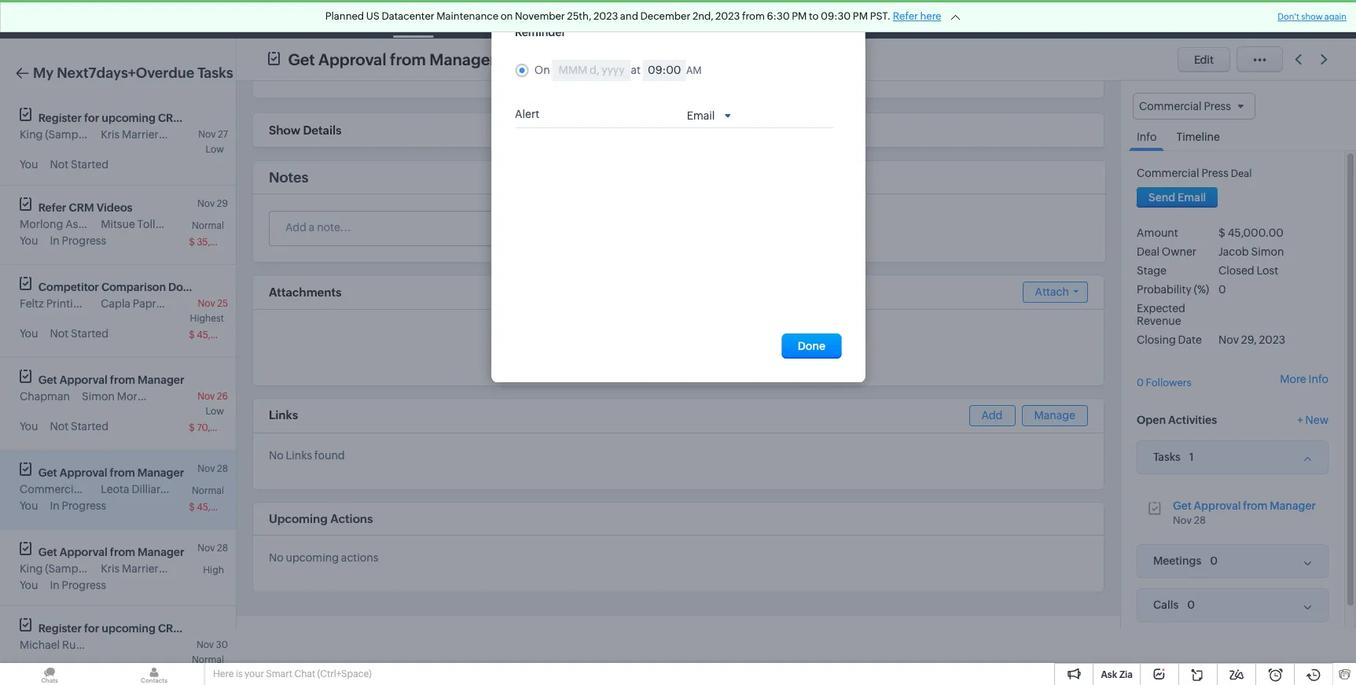 Task type: describe. For each thing, give the bounding box(es) containing it.
get approval from manager nov 28
[[1173, 499, 1317, 526]]

upcoming for started
[[102, 112, 156, 124]]

2 horizontal spatial 2023
[[1259, 334, 1286, 346]]

edit
[[1195, 53, 1214, 66]]

progress for associates
[[62, 234, 106, 247]]

no for no upcoming actions
[[269, 551, 284, 564]]

for for progress
[[84, 622, 99, 635]]

(%)
[[1194, 283, 1210, 296]]

09:30
[[821, 10, 851, 22]]

27
[[218, 129, 228, 140]]

email
[[687, 109, 715, 122]]

analytics
[[640, 13, 687, 26]]

date for closing date
[[1179, 334, 1202, 346]]

4 progress from the top
[[62, 669, 106, 681]]

1 horizontal spatial refer
[[893, 10, 918, 22]]

no links found
[[269, 449, 345, 462]]

smart
[[266, 669, 293, 680]]

don't show again
[[1278, 12, 1347, 21]]

morlong associates
[[20, 218, 120, 230]]

0 vertical spatial 45,000.00
[[1228, 227, 1284, 239]]

chapman
[[20, 390, 70, 403]]

details
[[303, 123, 342, 137]]

projects link
[[840, 0, 906, 38]]

capla
[[101, 297, 131, 310]]

refer here link
[[893, 10, 942, 22]]

get approval from manager link
[[1173, 499, 1317, 512]]

1 vertical spatial deal
[[1137, 246, 1160, 258]]

0 vertical spatial tasks
[[399, 13, 427, 26]]

next7days+overdue
[[57, 64, 194, 81]]

2nd,
[[693, 10, 714, 22]]

(sample) inside michael ruta (sample) normal
[[88, 639, 133, 651]]

4 in from the top
[[50, 669, 60, 681]]

planned
[[325, 10, 364, 22]]

and
[[620, 10, 639, 22]]

for for started
[[84, 112, 99, 124]]

here is your smart chat (ctrl+space)
[[213, 669, 372, 680]]

$ 45,000.00 for competitor comparison document
[[189, 330, 245, 341]]

products
[[712, 13, 758, 26]]

kris for not started
[[101, 128, 120, 141]]

1 vertical spatial get approval from manager
[[38, 466, 184, 479]]

0 horizontal spatial info
[[1137, 131, 1157, 143]]

normal inside michael ruta (sample) normal
[[192, 654, 224, 665]]

1 vertical spatial approval
[[60, 466, 107, 479]]

december
[[641, 10, 691, 22]]

$ for mitsue tollner (sample)
[[189, 237, 195, 248]]

found
[[314, 449, 345, 462]]

reminder
[[515, 26, 566, 39]]

mmm d, yyyy text field for due date
[[646, 110, 732, 123]]

commercial press
[[20, 483, 112, 495]]

am
[[686, 65, 702, 77]]

nov inside the register for upcoming crm webinars nov 27
[[198, 129, 216, 140]]

$ for capla paprocki (sample)
[[189, 330, 195, 341]]

ask
[[1101, 669, 1118, 680]]

0 for 0 followers
[[1137, 377, 1144, 389]]

your
[[245, 669, 264, 680]]

manage link
[[1022, 405, 1088, 426]]

nov inside competitor comparison document nov 25
[[198, 298, 215, 309]]

2 you from the top
[[20, 234, 38, 247]]

probability (%)
[[1137, 283, 1210, 296]]

is
[[236, 669, 243, 680]]

crm inside register for upcoming crm webinars nov 30
[[158, 622, 183, 635]]

owner
[[1162, 246, 1197, 258]]

Add a note... field
[[270, 219, 739, 235]]

king for get apporval from manager
[[20, 562, 43, 575]]

here
[[213, 669, 234, 680]]

press for commercial press deal
[[1202, 167, 1229, 179]]

jacob simon
[[1219, 246, 1285, 258]]

5 you from the top
[[20, 499, 38, 512]]

get inside get apporval from manager nov 26
[[38, 374, 57, 386]]

6 you from the top
[[20, 579, 38, 591]]

0 for 0
[[1219, 283, 1227, 296]]

calls
[[525, 13, 550, 26]]

in progress for associates
[[50, 234, 106, 247]]

activities
[[1169, 413, 1218, 426]]

timeline
[[1177, 131, 1221, 143]]

signals image
[[1160, 13, 1171, 26]]

1 you from the top
[[20, 158, 38, 171]]

contacts image
[[105, 663, 204, 685]]

services
[[784, 13, 827, 26]]

low for simon morasca (sample)
[[206, 406, 224, 417]]

commercial for commercial press
[[20, 483, 82, 495]]

28 for leota dilliard (sample)
[[217, 463, 228, 474]]

competitor
[[38, 281, 99, 293]]

closed lost
[[1219, 264, 1279, 277]]

0 horizontal spatial tasks
[[198, 64, 233, 81]]

nov 29, 2023
[[1219, 334, 1286, 346]]

crm up "my"
[[38, 11, 70, 28]]

approval inside get approval from manager nov 28
[[1194, 499, 1242, 512]]

in progress for (sample)
[[50, 579, 106, 591]]

simon morasca (sample)
[[82, 390, 208, 403]]

probability
[[1137, 283, 1192, 296]]

leota
[[101, 483, 129, 495]]

in progress for press
[[50, 499, 106, 512]]

kris marrier (sample) for not started
[[101, 128, 206, 141]]

king (sample) for in
[[20, 562, 90, 575]]

show
[[269, 123, 301, 137]]

get up commercial press
[[38, 466, 57, 479]]

marrier for in progress
[[122, 562, 159, 575]]

4 in progress from the top
[[50, 669, 106, 681]]

0 horizontal spatial 2023
[[594, 10, 618, 22]]

3 started from the top
[[71, 420, 109, 433]]

show
[[1302, 12, 1323, 21]]

register for upcoming crm webinars nov 30
[[38, 622, 235, 650]]

refer crm videos
[[38, 201, 132, 214]]

search element
[[1118, 0, 1151, 39]]

mitsue tollner (sample)
[[101, 218, 220, 230]]

deals link
[[334, 0, 387, 38]]

(ctrl+space)
[[317, 669, 372, 680]]

2 horizontal spatial tasks
[[1154, 451, 1181, 463]]

commercial for commercial press deal
[[1137, 167, 1200, 179]]

open activities
[[1137, 413, 1218, 426]]

show details link
[[269, 123, 342, 137]]

here
[[921, 10, 942, 22]]

show details
[[269, 123, 342, 137]]

manage
[[1035, 409, 1076, 422]]

1 pm from the left
[[792, 10, 807, 22]]

1 horizontal spatial approval
[[319, 50, 387, 68]]

planned us datacenter maintenance on november 25th, 2023 and december 2nd, 2023 from 6:30 pm to 09:30 pm pst. refer here
[[325, 10, 942, 22]]

highest
[[190, 313, 224, 324]]

feltz
[[20, 297, 44, 310]]

nov left 29,
[[1219, 334, 1239, 346]]

chat
[[294, 669, 315, 680]]

1 vertical spatial upcoming
[[286, 551, 339, 564]]

2 pm from the left
[[853, 10, 868, 22]]

us
[[366, 10, 380, 22]]

mitsue
[[101, 218, 135, 230]]

1 horizontal spatial simon
[[1252, 246, 1285, 258]]

Email field
[[687, 108, 735, 123]]

more info link
[[1281, 373, 1329, 386]]

$ 35,000.00
[[189, 237, 245, 248]]

my next7days+overdue tasks
[[33, 64, 233, 81]]

nov 28 for leota dilliard (sample)
[[198, 463, 228, 474]]

no upcoming actions
[[269, 551, 379, 564]]

crm up associates
[[69, 201, 94, 214]]

analytics link
[[628, 0, 700, 38]]

upcoming for progress
[[102, 622, 156, 635]]

progress for (sample)
[[62, 579, 106, 591]]

november
[[515, 10, 565, 22]]

not started for (sample)
[[50, 158, 109, 171]]

nov down $ 70,000.00
[[198, 463, 215, 474]]

nov left 29
[[197, 198, 215, 209]]

on
[[501, 10, 513, 22]]

notes
[[269, 169, 309, 186]]

progress for press
[[62, 499, 106, 512]]

0 horizontal spatial refer
[[38, 201, 66, 214]]



Task type: vqa. For each thing, say whether or not it's contained in the screenshot.
the Profile element
no



Task type: locate. For each thing, give the bounding box(es) containing it.
1 vertical spatial date
[[1179, 334, 1202, 346]]

1 apporval from the top
[[60, 374, 108, 386]]

not for (sample)
[[50, 158, 69, 171]]

2 king from the top
[[20, 562, 43, 575]]

commercial press deal
[[1137, 167, 1253, 179]]

1 vertical spatial register
[[38, 622, 82, 635]]

7 you from the top
[[20, 669, 38, 681]]

1 not started from the top
[[50, 158, 109, 171]]

0 vertical spatial $ 45,000.00
[[1219, 227, 1284, 239]]

started up refer crm videos
[[71, 158, 109, 171]]

0 horizontal spatial simon
[[82, 390, 115, 403]]

3 in progress from the top
[[50, 579, 106, 591]]

attachments
[[269, 285, 342, 299]]

comparison
[[101, 281, 166, 293]]

signals element
[[1151, 0, 1181, 39]]

deal up 'stage'
[[1137, 246, 1160, 258]]

kris marrier (sample) down get apporval from manager
[[101, 562, 206, 575]]

king down "my"
[[20, 128, 43, 141]]

deal right commercial press 'link'
[[1231, 168, 1253, 179]]

28 down the get approval from manager link
[[1194, 514, 1206, 526]]

1 vertical spatial 28
[[1194, 514, 1206, 526]]

edit button
[[1178, 47, 1231, 72]]

2 vertical spatial upcoming
[[102, 622, 156, 635]]

date for due date
[[538, 107, 562, 120]]

0 vertical spatial date
[[538, 107, 562, 120]]

tollner
[[137, 218, 172, 230]]

0 vertical spatial register
[[38, 112, 82, 124]]

apporval for get apporval from manager nov 26
[[60, 374, 108, 386]]

apporval
[[60, 374, 108, 386], [60, 546, 108, 558]]

1 horizontal spatial info
[[1309, 373, 1329, 386]]

next record image
[[1321, 54, 1332, 64]]

45,000.00 for competitor comparison document
[[197, 330, 245, 341]]

0 horizontal spatial approval
[[60, 466, 107, 479]]

upcoming down next7days+overdue on the left of the page
[[102, 112, 156, 124]]

at
[[631, 64, 641, 77]]

1 vertical spatial low
[[206, 406, 224, 417]]

3 not from the top
[[50, 420, 69, 433]]

subject name lookup image
[[822, 70, 832, 83]]

2023 left and
[[594, 10, 618, 22]]

1 vertical spatial info
[[1309, 373, 1329, 386]]

3 progress from the top
[[62, 579, 106, 591]]

not started down feltz printing service
[[50, 327, 109, 340]]

1 kris marrier (sample) from the top
[[101, 128, 206, 141]]

nov up "highest"
[[198, 298, 215, 309]]

get up chapman
[[38, 374, 57, 386]]

lost
[[1257, 264, 1279, 277]]

1 vertical spatial king
[[20, 562, 43, 575]]

1 vertical spatial links
[[286, 449, 312, 462]]

0 right (%)
[[1219, 283, 1227, 296]]

you down commercial press
[[20, 499, 38, 512]]

get down "1"
[[1173, 499, 1192, 512]]

crm up contacts image
[[158, 622, 183, 635]]

started for printing
[[71, 327, 109, 340]]

2 vertical spatial 28
[[217, 543, 228, 554]]

$ left 35,000.00
[[189, 237, 195, 248]]

document
[[168, 281, 224, 293]]

0 vertical spatial not started
[[50, 158, 109, 171]]

1 horizontal spatial pm
[[853, 10, 868, 22]]

in
[[50, 234, 60, 247], [50, 499, 60, 512], [50, 579, 60, 591], [50, 669, 60, 681]]

get apporval from manager nov 26
[[38, 374, 228, 402]]

ruta
[[62, 639, 86, 651]]

for
[[84, 112, 99, 124], [84, 622, 99, 635]]

0 vertical spatial low
[[206, 144, 224, 155]]

28 for kris marrier (sample)
[[217, 543, 228, 554]]

more
[[1281, 373, 1307, 386]]

date right closing
[[1179, 334, 1202, 346]]

0 vertical spatial webinars
[[186, 112, 235, 124]]

apporval for get apporval from manager
[[60, 546, 108, 558]]

upcoming
[[269, 512, 328, 525]]

tasks link
[[387, 0, 440, 38]]

dilliard
[[132, 483, 167, 495]]

0 horizontal spatial press
[[85, 483, 112, 495]]

manager inside get approval from manager nov 28
[[1270, 499, 1317, 512]]

king (sample) down get apporval from manager
[[20, 562, 90, 575]]

in up michael
[[50, 579, 60, 591]]

$ down "highest"
[[189, 330, 195, 341]]

kris marrier (sample) for in progress
[[101, 562, 206, 575]]

0 followers
[[1137, 377, 1192, 389]]

1 started from the top
[[71, 158, 109, 171]]

tasks left "1"
[[1154, 451, 1181, 463]]

from inside get apporval from manager nov 26
[[110, 374, 135, 386]]

1 vertical spatial no
[[269, 551, 284, 564]]

1 horizontal spatial get approval from manager
[[288, 50, 496, 68]]

apporval up chapman
[[60, 374, 108, 386]]

kris down next7days+overdue on the left of the page
[[101, 128, 120, 141]]

meetings
[[452, 13, 500, 26]]

videos
[[96, 201, 132, 214]]

press for commercial press
[[85, 483, 112, 495]]

crm inside the register for upcoming crm webinars nov 27
[[158, 112, 183, 124]]

manager inside get apporval from manager nov 26
[[138, 374, 184, 386]]

2 started from the top
[[71, 327, 109, 340]]

MMM d, yyyy text field
[[552, 60, 631, 81], [646, 110, 732, 123]]

0 left followers
[[1137, 377, 1144, 389]]

kris marrier (sample) down my next7days+overdue tasks
[[101, 128, 206, 141]]

not up refer crm videos
[[50, 158, 69, 171]]

from inside get approval from manager nov 28
[[1244, 499, 1268, 512]]

webinars for in progress
[[186, 622, 235, 635]]

2023 right 29,
[[1259, 334, 1286, 346]]

commercial
[[1137, 167, 1200, 179], [20, 483, 82, 495]]

nov inside get apporval from manager nov 26
[[198, 391, 215, 402]]

kris for in progress
[[101, 562, 120, 575]]

simon left morasca
[[82, 390, 115, 403]]

don't
[[1278, 12, 1300, 21]]

morasca
[[117, 390, 161, 403]]

0 vertical spatial king (sample)
[[20, 128, 90, 141]]

you up michael
[[20, 579, 38, 591]]

info link
[[1129, 120, 1165, 151]]

1 marrier from the top
[[122, 128, 159, 141]]

simon
[[1252, 246, 1285, 258], [82, 390, 115, 403]]

king up michael
[[20, 562, 43, 575]]

you down feltz
[[20, 327, 38, 340]]

28 up high
[[217, 543, 228, 554]]

28 inside get approval from manager nov 28
[[1194, 514, 1206, 526]]

2 vertical spatial 45,000.00
[[197, 502, 245, 513]]

webinars inside the register for upcoming crm webinars nov 27
[[186, 112, 235, 124]]

2 progress from the top
[[62, 499, 106, 512]]

1 horizontal spatial deal
[[1231, 168, 1253, 179]]

nov up high
[[198, 543, 215, 554]]

1 in progress from the top
[[50, 234, 106, 247]]

2 apporval from the top
[[60, 546, 108, 558]]

mmm d, yyyy text field down am
[[646, 110, 732, 123]]

1 vertical spatial mmm d, yyyy text field
[[646, 110, 732, 123]]

45,000.00 down "highest"
[[197, 330, 245, 341]]

1 progress from the top
[[62, 234, 106, 247]]

2 for from the top
[[84, 622, 99, 635]]

0 vertical spatial kris
[[101, 128, 120, 141]]

1 vertical spatial simon
[[82, 390, 115, 403]]

leota dilliard (sample)
[[101, 483, 215, 495]]

closed
[[1219, 264, 1255, 277]]

get down commercial press
[[38, 546, 57, 558]]

timeline link
[[1169, 120, 1228, 150]]

0 horizontal spatial mmm d, yyyy text field
[[552, 60, 631, 81]]

+
[[1298, 413, 1304, 426]]

1 horizontal spatial mmm d, yyyy text field
[[646, 110, 732, 123]]

3 not started from the top
[[50, 420, 109, 433]]

25th,
[[567, 10, 592, 22]]

projects
[[852, 13, 894, 26]]

register for upcoming crm webinars nov 27
[[38, 112, 235, 140]]

1 kris from the top
[[101, 128, 120, 141]]

register for not
[[38, 112, 82, 124]]

0 vertical spatial for
[[84, 112, 99, 124]]

0 horizontal spatial commercial
[[20, 483, 82, 495]]

info right more
[[1309, 373, 1329, 386]]

45,000.00 up jacob simon
[[1228, 227, 1284, 239]]

$ down the leota dilliard (sample)
[[189, 502, 195, 513]]

jacob
[[1219, 246, 1250, 258]]

0 vertical spatial info
[[1137, 131, 1157, 143]]

more info
[[1281, 373, 1329, 386]]

links left found
[[286, 449, 312, 462]]

nov inside register for upcoming crm webinars nov 30
[[197, 639, 214, 650]]

register for in
[[38, 622, 82, 635]]

1 horizontal spatial commercial
[[1137, 167, 1200, 179]]

info up commercial press 'link'
[[1137, 131, 1157, 143]]

2 horizontal spatial approval
[[1194, 499, 1242, 512]]

marrier down get apporval from manager
[[122, 562, 159, 575]]

king (sample) for not
[[20, 128, 90, 141]]

45,000.00
[[1228, 227, 1284, 239], [197, 330, 245, 341], [197, 502, 245, 513]]

you
[[20, 158, 38, 171], [20, 234, 38, 247], [20, 327, 38, 340], [20, 420, 38, 433], [20, 499, 38, 512], [20, 579, 38, 591], [20, 669, 38, 681]]

chats image
[[0, 663, 99, 685]]

apporval inside get apporval from manager nov 26
[[60, 374, 108, 386]]

0 vertical spatial no
[[269, 449, 284, 462]]

tasks up 27
[[198, 64, 233, 81]]

create
[[515, 19, 565, 37]]

competitor comparison document nov 25
[[38, 281, 228, 309]]

1 low from the top
[[206, 144, 224, 155]]

1 horizontal spatial 2023
[[716, 10, 740, 22]]

closing
[[1137, 334, 1176, 346]]

0 horizontal spatial deal
[[1137, 246, 1160, 258]]

zia
[[1120, 669, 1133, 680]]

1 not from the top
[[50, 158, 69, 171]]

0 vertical spatial marrier
[[122, 128, 159, 141]]

2 kris from the top
[[101, 562, 120, 575]]

(sample)
[[45, 128, 90, 141], [161, 128, 206, 141], [175, 218, 220, 230], [180, 297, 225, 310], [163, 390, 208, 403], [169, 483, 215, 495], [45, 562, 90, 575], [161, 562, 206, 575], [88, 639, 133, 651]]

0 vertical spatial commercial
[[1137, 167, 1200, 179]]

not for printing
[[50, 327, 69, 340]]

in for commercial
[[50, 499, 60, 512]]

get up show details link
[[288, 50, 315, 68]]

0 vertical spatial approval
[[319, 50, 387, 68]]

register down "my"
[[38, 112, 82, 124]]

upcoming inside register for upcoming crm webinars nov 30
[[102, 622, 156, 635]]

low for kris marrier (sample)
[[206, 144, 224, 155]]

you down michael
[[20, 669, 38, 681]]

get apporval from manager
[[38, 546, 184, 558]]

1 vertical spatial webinars
[[186, 622, 235, 635]]

0 vertical spatial nov 28
[[198, 463, 228, 474]]

1 vertical spatial king (sample)
[[20, 562, 90, 575]]

in progress down get apporval from manager
[[50, 579, 106, 591]]

webinars up 27
[[186, 112, 235, 124]]

followers
[[1146, 377, 1192, 389]]

info
[[1137, 131, 1157, 143], [1309, 373, 1329, 386]]

for inside the register for upcoming crm webinars nov 27
[[84, 112, 99, 124]]

michael
[[20, 639, 60, 651]]

refer up morlong
[[38, 201, 66, 214]]

$ 45,000.00 for get approval from manager
[[189, 502, 245, 513]]

1 horizontal spatial 0
[[1219, 283, 1227, 296]]

capla paprocki (sample)
[[101, 297, 225, 310]]

0
[[1219, 283, 1227, 296], [1137, 377, 1144, 389]]

0 vertical spatial not
[[50, 158, 69, 171]]

26
[[217, 391, 228, 402]]

started down get apporval from manager nov 26
[[71, 420, 109, 433]]

approval up commercial press
[[60, 466, 107, 479]]

mmm d, yyyy text field down task
[[552, 60, 631, 81]]

1 webinars from the top
[[186, 112, 235, 124]]

1 vertical spatial not
[[50, 327, 69, 340]]

0 vertical spatial press
[[1202, 167, 1229, 179]]

not started up refer crm videos
[[50, 158, 109, 171]]

meetings link
[[440, 0, 513, 38]]

2 nov 28 from the top
[[198, 543, 228, 554]]

1 register from the top
[[38, 112, 82, 124]]

$ 45,000.00 down the leota dilliard (sample)
[[189, 502, 245, 513]]

1 vertical spatial commercial
[[20, 483, 82, 495]]

2 vertical spatial $ 45,000.00
[[189, 502, 245, 513]]

previous record image
[[1295, 54, 1302, 64]]

2 register from the top
[[38, 622, 82, 635]]

progress down get apporval from manager
[[62, 579, 106, 591]]

started down feltz printing service
[[71, 327, 109, 340]]

None submit
[[771, 341, 827, 366]]

normal right the dilliard
[[192, 485, 224, 496]]

0 vertical spatial started
[[71, 158, 109, 171]]

0 horizontal spatial get approval from manager
[[38, 466, 184, 479]]

$ 70,000.00
[[189, 422, 244, 433]]

1 vertical spatial tasks
[[198, 64, 233, 81]]

2 vertical spatial started
[[71, 420, 109, 433]]

0 vertical spatial 0
[[1219, 283, 1227, 296]]

pm left to
[[792, 10, 807, 22]]

due date
[[515, 107, 562, 120]]

2 vertical spatial normal
[[192, 654, 224, 665]]

you down chapman
[[20, 420, 38, 433]]

mmm d, yyyy text field for on
[[552, 60, 631, 81]]

1 vertical spatial $ 45,000.00
[[189, 330, 245, 341]]

attach
[[1035, 285, 1070, 298]]

normal down the 30
[[192, 654, 224, 665]]

$ for leota dilliard (sample)
[[189, 502, 195, 513]]

2 webinars from the top
[[186, 622, 235, 635]]

in down michael
[[50, 669, 60, 681]]

3 normal from the top
[[192, 654, 224, 665]]

0 vertical spatial kris marrier (sample)
[[101, 128, 206, 141]]

2 in from the top
[[50, 499, 60, 512]]

2 no from the top
[[269, 551, 284, 564]]

1 vertical spatial normal
[[192, 485, 224, 496]]

register
[[38, 112, 82, 124], [38, 622, 82, 635]]

None text field
[[646, 69, 818, 81]]

upcoming actions
[[269, 512, 373, 525]]

no left found
[[269, 449, 284, 462]]

1 king from the top
[[20, 128, 43, 141]]

closing date
[[1137, 334, 1202, 346]]

no down the upcoming
[[269, 551, 284, 564]]

nov left "26"
[[198, 391, 215, 402]]

0 vertical spatial apporval
[[60, 374, 108, 386]]

2 in progress from the top
[[50, 499, 106, 512]]

no for no links found
[[269, 449, 284, 462]]

1 vertical spatial not started
[[50, 327, 109, 340]]

reports
[[575, 13, 615, 26]]

1 horizontal spatial date
[[1179, 334, 1202, 346]]

in down morlong
[[50, 234, 60, 247]]

register up ruta
[[38, 622, 82, 635]]

1 no from the top
[[269, 449, 284, 462]]

printing
[[46, 297, 87, 310]]

webinars for not started
[[186, 112, 235, 124]]

don't show again link
[[1278, 12, 1347, 21]]

service
[[89, 297, 127, 310]]

0 horizontal spatial 0
[[1137, 377, 1144, 389]]

nov 28 up high
[[198, 543, 228, 554]]

get inside get approval from manager nov 28
[[1173, 499, 1192, 512]]

0 vertical spatial king
[[20, 128, 43, 141]]

morlong
[[20, 218, 63, 230]]

open
[[1137, 413, 1166, 426]]

0 vertical spatial upcoming
[[102, 112, 156, 124]]

0 horizontal spatial date
[[538, 107, 562, 120]]

you down morlong
[[20, 234, 38, 247]]

nov down the get approval from manager link
[[1173, 514, 1192, 526]]

2 marrier from the top
[[122, 562, 159, 575]]

upcoming inside the register for upcoming crm webinars nov 27
[[102, 112, 156, 124]]

stage
[[1137, 264, 1167, 277]]

crm link
[[13, 11, 70, 28]]

register inside the register for upcoming crm webinars nov 27
[[38, 112, 82, 124]]

45,000.00 up high
[[197, 502, 245, 513]]

1 vertical spatial nov 28
[[198, 543, 228, 554]]

crm
[[38, 11, 70, 28], [158, 112, 183, 124], [69, 201, 94, 214], [158, 622, 183, 635]]

progress down ruta
[[62, 669, 106, 681]]

0 horizontal spatial pm
[[792, 10, 807, 22]]

started for (sample)
[[71, 158, 109, 171]]

reports link
[[563, 0, 628, 38]]

1 vertical spatial marrier
[[122, 562, 159, 575]]

1 vertical spatial kris marrier (sample)
[[101, 562, 206, 575]]

1 vertical spatial press
[[85, 483, 112, 495]]

1 normal from the top
[[192, 220, 224, 231]]

create task
[[515, 19, 601, 37]]

in for morlong
[[50, 234, 60, 247]]

4 you from the top
[[20, 420, 38, 433]]

get
[[288, 50, 315, 68], [38, 374, 57, 386], [38, 466, 57, 479], [1173, 499, 1192, 512], [38, 546, 57, 558]]

1 nov 28 from the top
[[198, 463, 228, 474]]

0 vertical spatial simon
[[1252, 246, 1285, 258]]

1 vertical spatial 0
[[1137, 377, 1144, 389]]

2 normal from the top
[[192, 485, 224, 496]]

for up ruta
[[84, 622, 99, 635]]

28
[[217, 463, 228, 474], [1194, 514, 1206, 526], [217, 543, 228, 554]]

search image
[[1128, 13, 1141, 26]]

0 vertical spatial normal
[[192, 220, 224, 231]]

marrier down my next7days+overdue tasks
[[122, 128, 159, 141]]

nov 28 for kris marrier (sample)
[[198, 543, 228, 554]]

2 kris marrier (sample) from the top
[[101, 562, 206, 575]]

3 in from the top
[[50, 579, 60, 591]]

None button
[[1137, 187, 1219, 208], [782, 333, 842, 359], [696, 341, 765, 366], [1137, 187, 1219, 208], [782, 333, 842, 359], [696, 341, 765, 366]]

progress down commercial press
[[62, 499, 106, 512]]

for inside register for upcoming crm webinars nov 30
[[84, 622, 99, 635]]

not started for printing
[[50, 327, 109, 340]]

1 vertical spatial for
[[84, 622, 99, 635]]

tasks right us
[[399, 13, 427, 26]]

1 vertical spatial refer
[[38, 201, 66, 214]]

2 not started from the top
[[50, 327, 109, 340]]

subject
[[515, 68, 554, 80]]

1 for from the top
[[84, 112, 99, 124]]

2 not from the top
[[50, 327, 69, 340]]

0 vertical spatial mmm d, yyyy text field
[[552, 60, 631, 81]]

nov 28 down $ 70,000.00
[[198, 463, 228, 474]]

1 in from the top
[[50, 234, 60, 247]]

my
[[33, 64, 54, 81]]

2 vertical spatial not started
[[50, 420, 109, 433]]

nov inside get approval from manager nov 28
[[1173, 514, 1192, 526]]

0 vertical spatial 28
[[217, 463, 228, 474]]

normal for leota dilliard (sample)
[[192, 485, 224, 496]]

$ left 70,000.00
[[189, 422, 195, 433]]

$ up 'jacob'
[[1219, 227, 1226, 239]]

in for king
[[50, 579, 60, 591]]

1
[[1190, 450, 1194, 463]]

marrier for not started
[[122, 128, 159, 141]]

nov left 27
[[198, 129, 216, 140]]

refer right pst.
[[893, 10, 918, 22]]

king (sample) down "my"
[[20, 128, 90, 141]]

$ for simon morasca (sample)
[[189, 422, 195, 433]]

deal inside 'commercial press deal'
[[1231, 168, 1253, 179]]

$ 45,000.00
[[1219, 227, 1284, 239], [189, 330, 245, 341], [189, 502, 245, 513]]

0 vertical spatial deal
[[1231, 168, 1253, 179]]

simon up lost
[[1252, 246, 1285, 258]]

2 king (sample) from the top
[[20, 562, 90, 575]]

0 vertical spatial links
[[269, 408, 298, 422]]

1 horizontal spatial press
[[1202, 167, 1229, 179]]

1 vertical spatial apporval
[[60, 546, 108, 558]]

normal for mitsue tollner (sample)
[[192, 220, 224, 231]]

webinars inside register for upcoming crm webinars nov 30
[[186, 622, 235, 635]]

in down commercial press
[[50, 499, 60, 512]]

enterprise-trial upgrade
[[985, 7, 1057, 31]]

normal up $ 35,000.00
[[192, 220, 224, 231]]

commercial down info link at the top of the page
[[1137, 167, 1200, 179]]

45,000.00 for get approval from manager
[[197, 502, 245, 513]]

you up morlong
[[20, 158, 38, 171]]

0 vertical spatial get approval from manager
[[288, 50, 496, 68]]

1 horizontal spatial tasks
[[399, 13, 427, 26]]

1 vertical spatial kris
[[101, 562, 120, 575]]

0 vertical spatial refer
[[893, 10, 918, 22]]

webinars up the 30
[[186, 622, 235, 635]]

king
[[20, 128, 43, 141], [20, 562, 43, 575]]

register inside register for upcoming crm webinars nov 30
[[38, 622, 82, 635]]

to
[[809, 10, 819, 22]]

not started down chapman
[[50, 420, 109, 433]]

task
[[569, 19, 601, 37]]

70,000.00
[[197, 422, 244, 433]]

HH:MM text field
[[643, 60, 686, 81]]

nov left the 30
[[197, 639, 214, 650]]

approval down deals
[[319, 50, 387, 68]]

in progress down morlong associates
[[50, 234, 106, 247]]

feltz printing service
[[20, 297, 127, 310]]

enterprise-
[[985, 7, 1037, 19]]

in progress down ruta
[[50, 669, 106, 681]]

2 vertical spatial approval
[[1194, 499, 1242, 512]]

2 low from the top
[[206, 406, 224, 417]]

3 you from the top
[[20, 327, 38, 340]]

apporval down commercial press
[[60, 546, 108, 558]]

1 king (sample) from the top
[[20, 128, 90, 141]]

1 vertical spatial 45,000.00
[[197, 330, 245, 341]]

actions
[[330, 512, 373, 525]]

king for register for upcoming crm webinars
[[20, 128, 43, 141]]

for down next7days+overdue on the left of the page
[[84, 112, 99, 124]]



